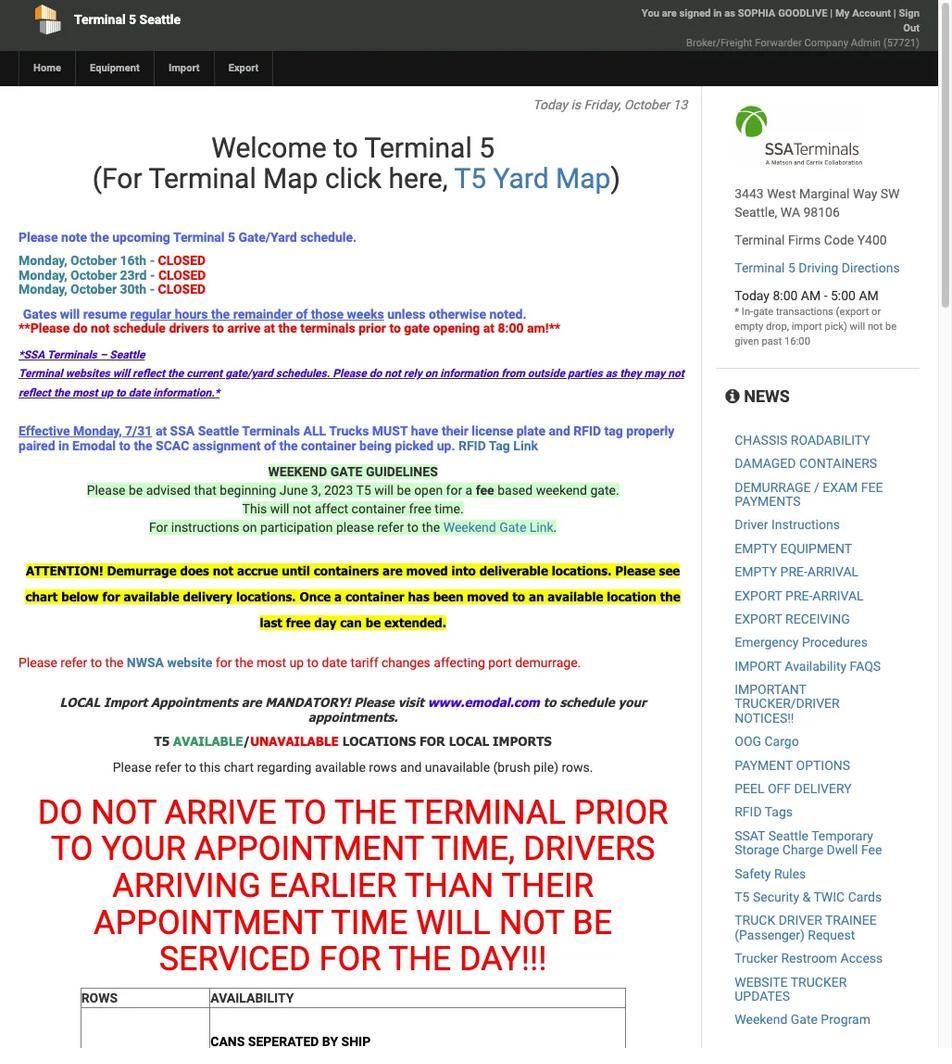Task type: vqa. For each thing, say whether or not it's contained in the screenshot.
t5 in the Welcome to Terminal 5 (For Terminal Map click here, T5 Yard Map )
yes



Task type: describe. For each thing, give the bounding box(es) containing it.
weekend
[[268, 464, 327, 479]]

be left advised at left top
[[129, 483, 143, 498]]

the left terminals
[[279, 321, 297, 335]]

exam
[[823, 480, 858, 494]]

rows
[[369, 760, 397, 774]]

to left arrive
[[213, 321, 224, 335]]

1 vertical spatial arrival
[[813, 588, 864, 603]]

or
[[872, 306, 882, 318]]

ssa
[[170, 424, 195, 438]]

wa
[[781, 205, 801, 220]]

gate inside chassis roadability damaged containers demurrage / exam fee payments driver instructions empty equipment empty pre-arrival export pre-arrival export receiving emergency procedures import availability faqs important trucker/driver notices!! oog cargo payment options peel off delivery rfid tags ssat seattle temporary storage charge dwell fee safety rules t5 security & twic cards truck driver trainee (passenger) request trucker restroom access website trucker updates weekend gate program
[[791, 1012, 818, 1027]]

firms
[[789, 233, 821, 247]]

0 horizontal spatial not
[[91, 793, 156, 832]]

23rd
[[120, 268, 147, 282]]

please inside weekend gate guidelines please be advised that beginning june 3, 2023 t5 will be open for a fee based weekend gate. this will not affect container free time. for instructions on participation please refer to the weekend gate link .
[[87, 483, 126, 498]]

0 horizontal spatial are
[[242, 695, 262, 710]]

will down june
[[270, 501, 290, 516]]

terminals inside at ssa seattle terminals all trucks must have their license plate and rfid tag properly paired in emodal to the scac assignment of the container being picked up.
[[242, 424, 300, 438]]

containers
[[314, 563, 379, 578]]

container inside at ssa seattle terminals all trucks must have their license plate and rfid tag properly paired in emodal to the scac assignment of the container being picked up.
[[301, 438, 356, 453]]

equipment
[[781, 541, 853, 556]]

arriving
[[112, 866, 261, 905]]

be inside attention! demurrage does not accrue until containers are moved into deliverable locations. please see chart below for available delivery locations. once a container has been moved to an available location the last free day can be extended.
[[366, 615, 381, 630]]

time.
[[435, 501, 464, 516]]

today is friday, october 13
[[533, 97, 688, 112]]

2 empty from the top
[[735, 564, 778, 579]]

t5 inside chassis roadability damaged containers demurrage / exam fee payments driver instructions empty equipment empty pre-arrival export pre-arrival export receiving emergency procedures import availability faqs important trucker/driver notices!! oog cargo payment options peel off delivery rfid tags ssat seattle temporary storage charge dwell fee safety rules t5 security & twic cards truck driver trainee (passenger) request trucker restroom access website trucker updates weekend gate program
[[735, 890, 750, 904]]

pile)
[[534, 760, 559, 774]]

west
[[767, 186, 797, 201]]

0 vertical spatial import
[[169, 62, 200, 74]]

day
[[314, 615, 337, 630]]

1 horizontal spatial at
[[264, 321, 275, 335]]

16:00
[[785, 335, 811, 348]]

this
[[200, 760, 221, 774]]

1 horizontal spatial for
[[216, 655, 232, 670]]

welcome to terminal 5 (for terminal map click here, t5 yard map )
[[86, 132, 621, 195]]

weekend gate guidelines please be advised that beginning june 3, 2023 t5 will be open for a fee based weekend gate. this will not affect container free time. for instructions on participation please refer to the weekend gate link .
[[87, 464, 620, 535]]

tag
[[489, 438, 510, 453]]

the left 'nwsa'
[[105, 655, 124, 670]]

availability
[[211, 990, 294, 1005]]

export link
[[214, 51, 273, 86]]

emergency procedures link
[[735, 635, 868, 650]]

*ssa terminals – seattle terminal websites will reflect the current gate/yard schedules. please do not rely on information from outside parties as they may not reflect the most up to date information.*
[[19, 349, 685, 399]]

do inside *ssa terminals – seattle terminal websites will reflect the current gate/yard schedules. please do not rely on information from outside parties as they may not reflect the most up to date information.*
[[369, 367, 382, 380]]

t5 inside weekend gate guidelines please be advised that beginning june 3, 2023 t5 will be open for a fee based weekend gate. this will not affect container free time. for instructions on participation please refer to the weekend gate link .
[[356, 483, 371, 498]]

2 export from the top
[[735, 612, 783, 626]]

the up local import appointments are mandatory! please visit
[[235, 655, 254, 670]]

y400
[[858, 233, 887, 247]]

today for today is friday, october 13
[[533, 97, 568, 112]]

0 horizontal spatial rfid
[[459, 438, 486, 453]]

day!!!
[[460, 940, 547, 979]]

1 horizontal spatial date
[[322, 655, 347, 670]]

october down the note
[[71, 253, 117, 268]]

30th
[[120, 282, 147, 297]]

5 left driving
[[789, 260, 796, 275]]

gates will resume regular hours the remainder of those weeks unless otherwise noted. **please do not schedule drivers to arrive at the terminals prior to gate opening at 8:00 am!**
[[19, 306, 561, 335]]

.
[[554, 520, 557, 535]]

drivers
[[524, 830, 656, 869]]

to inside to schedule your appointments.
[[544, 695, 556, 710]]

5 inside the please note the upcoming terminal 5 gate/yard schedule. monday, october 16th - closed monday, october 23rd - closed monday, october 30th - closed
[[228, 230, 235, 245]]

(export
[[836, 306, 870, 318]]

terminal 5 driving directions link
[[735, 260, 900, 275]]

license
[[472, 424, 514, 438]]

the down websites at the top left of the page
[[54, 386, 70, 399]]

tariff
[[351, 655, 379, 670]]

1 horizontal spatial local
[[449, 734, 489, 749]]

will
[[416, 903, 491, 942]]

a inside attention! demurrage does not accrue until containers are moved into deliverable locations. please see chart below for available delivery locations. once a container has been moved to an available location the last free day can be extended.
[[335, 589, 342, 604]]

)
[[611, 162, 621, 195]]

1 map from the left
[[263, 162, 318, 195]]

must
[[372, 424, 408, 438]]

weekend inside chassis roadability damaged containers demurrage / exam fee payments driver instructions empty equipment empty pre-arrival export pre-arrival export receiving emergency procedures import availability faqs important trucker/driver notices!! oog cargo payment options peel off delivery rfid tags ssat seattle temporary storage charge dwell fee safety rules t5 security & twic cards truck driver trainee (passenger) request trucker restroom access website trucker updates weekend gate program
[[735, 1012, 788, 1027]]

0 horizontal spatial local
[[60, 695, 100, 710]]

rfid inside at ssa seattle terminals all trucks must have their license plate and rfid tag properly paired in emodal to the scac assignment of the container being picked up.
[[574, 424, 602, 438]]

in inside you are signed in as sophia goodlive | my account | sign out broker/freight forwarder company admin (57721)
[[714, 7, 722, 19]]

0 vertical spatial the
[[334, 793, 397, 832]]

not inside attention! demurrage does not accrue until containers are moved into deliverable locations. please see chart below for available delivery locations. once a container has been moved to an available location the last free day can be extended.
[[213, 563, 234, 578]]

/ inside chassis roadability damaged containers demurrage / exam fee payments driver instructions empty equipment empty pre-arrival export pre-arrival export receiving emergency procedures import availability faqs important trucker/driver notices!! oog cargo payment options peel off delivery rfid tags ssat seattle temporary storage charge dwell fee safety rules t5 security & twic cards truck driver trainee (passenger) request trucker restroom access website trucker updates weekend gate program
[[815, 480, 820, 494]]

advised
[[146, 483, 191, 498]]

terminal 5 driving directions
[[735, 260, 900, 275]]

0 vertical spatial reflect
[[133, 367, 165, 380]]

october left the 23rd
[[71, 268, 117, 282]]

the inside attention! demurrage does not accrue until containers are moved into deliverable locations. please see chart below for available delivery locations. once a container has been moved to an available location the last free day can be extended.
[[661, 589, 681, 604]]

0 horizontal spatial /
[[243, 734, 250, 749]]

effective
[[19, 424, 70, 438]]

1 horizontal spatial for
[[420, 734, 445, 749]]

appointments.
[[308, 710, 398, 724]]

hours
[[175, 306, 208, 321]]

given
[[735, 335, 760, 348]]

container inside weekend gate guidelines please be advised that beginning june 3, 2023 t5 will be open for a fee based weekend gate. this will not affect container free time. for instructions on participation please refer to the weekend gate link .
[[352, 501, 406, 516]]

1 export from the top
[[735, 588, 783, 603]]

2 horizontal spatial available
[[548, 589, 604, 604]]

free inside attention! demurrage does not accrue until containers are moved into deliverable locations. please see chart below for available delivery locations. once a container has been moved to an available location the last free day can be extended.
[[286, 615, 311, 630]]

terminal inside the please note the upcoming terminal 5 gate/yard schedule. monday, october 16th - closed monday, october 23rd - closed monday, october 30th - closed
[[173, 230, 225, 245]]

earlier
[[269, 866, 397, 905]]

2 am from the left
[[859, 288, 879, 303]]

otherwise
[[429, 306, 487, 321]]

**please
[[19, 321, 70, 335]]

refer for please refer to the nwsa website for the most up to date tariff changes affecting port demurrage.
[[61, 655, 87, 670]]

date inside *ssa terminals – seattle terminal websites will reflect the current gate/yard schedules. please do not rely on information from outside parties as they may not reflect the most up to date information.*
[[128, 386, 150, 399]]

be down guidelines
[[397, 483, 411, 498]]

the up "weekend"
[[279, 438, 298, 453]]

5 up equipment
[[129, 12, 136, 27]]

will down guidelines
[[375, 483, 394, 498]]

to right prior
[[390, 321, 401, 335]]

&
[[803, 890, 811, 904]]

for inside do not arrive to the terminal prior to your appointment time, drivers arriving earlier than their appointment time will not be serviced for the day!!!
[[319, 940, 381, 979]]

nwsa
[[127, 655, 164, 670]]

t5 inside 'welcome to terminal 5 (for terminal map click here, t5 yard map )'
[[454, 162, 487, 195]]

refer for please refer to this chart regarding available rows and unavailable (brush pile) rows.
[[155, 760, 182, 774]]

driver
[[779, 913, 823, 928]]

on inside *ssa terminals – seattle terminal websites will reflect the current gate/yard schedules. please do not rely on information from outside parties as they may not reflect the most up to date information.*
[[425, 367, 438, 380]]

gate
[[331, 464, 363, 479]]

terminal 5 seattle
[[74, 12, 181, 27]]

time,
[[432, 830, 515, 869]]

0 horizontal spatial to
[[51, 830, 93, 869]]

they
[[620, 367, 642, 380]]

1 vertical spatial not
[[499, 903, 565, 942]]

(passenger)
[[735, 927, 805, 942]]

will inside *ssa terminals – seattle terminal websites will reflect the current gate/yard schedules. please do not rely on information from outside parties as they may not reflect the most up to date information.*
[[113, 367, 130, 380]]

the left scac
[[134, 438, 153, 453]]

rfid tag link
[[459, 438, 542, 453]]

peel off delivery link
[[735, 781, 852, 796]]

rules
[[775, 866, 807, 881]]

accrue
[[237, 563, 278, 578]]

truck driver trainee (passenger) request link
[[735, 913, 877, 942]]

unavailable
[[250, 734, 339, 749]]

of inside the gates will resume regular hours the remainder of those weeks unless otherwise noted. **please do not schedule drivers to arrive at the terminals prior to gate opening at 8:00 am!**
[[296, 306, 308, 321]]

on inside weekend gate guidelines please be advised that beginning june 3, 2023 t5 will be open for a fee based weekend gate. this will not affect container free time. for instructions on participation please refer to the weekend gate link .
[[243, 520, 257, 535]]

1 vertical spatial pre-
[[786, 588, 813, 603]]

can
[[340, 615, 362, 630]]

receiving
[[786, 612, 850, 626]]

1 horizontal spatial moved
[[467, 589, 509, 604]]

- right 16th
[[150, 253, 155, 268]]

to inside weekend gate guidelines please be advised that beginning june 3, 2023 t5 will be open for a fee based weekend gate. this will not affect container free time. for instructions on participation please refer to the weekend gate link .
[[407, 520, 419, 535]]

info circle image
[[726, 388, 740, 405]]

current
[[186, 367, 223, 380]]

2 | from the left
[[894, 7, 897, 19]]

0 vertical spatial appointment
[[194, 830, 424, 869]]

been
[[433, 589, 464, 604]]

website
[[167, 655, 213, 670]]

7/31
[[125, 424, 152, 438]]

today                                                                                                                                                                                                                                                                                                                                                                                                                                                                                                                                                                                                                                                                                                           8:00 am - 5:00 am * in-gate transactions (export or empty drop, import pick) will not be given past 16:00
[[735, 288, 897, 348]]

oog
[[735, 734, 762, 749]]

has
[[408, 589, 430, 604]]

0 horizontal spatial available
[[124, 589, 179, 604]]

3,
[[311, 483, 321, 498]]

are inside you are signed in as sophia goodlive | my account | sign out broker/freight forwarder company admin (57721)
[[662, 7, 677, 19]]

october left 13
[[624, 97, 670, 112]]

chart inside attention! demurrage does not accrue until containers are moved into deliverable locations. please see chart below for available delivery locations. once a container has been moved to an available location the last free day can be extended.
[[25, 589, 58, 604]]

to up mandatory!
[[307, 655, 319, 670]]

news
[[740, 386, 790, 406]]

- right the 23rd
[[150, 268, 155, 282]]

ssat
[[735, 828, 766, 843]]

–
[[100, 349, 107, 362]]

free inside weekend gate guidelines please be advised that beginning june 3, 2023 t5 will be open for a fee based weekend gate. this will not affect container free time. for instructions on participation please refer to the weekend gate link .
[[409, 501, 432, 516]]

*
[[735, 306, 740, 318]]

t5 left available
[[154, 734, 170, 749]]

1 | from the left
[[831, 7, 833, 19]]

not right may
[[668, 367, 685, 380]]

98106
[[804, 205, 840, 220]]

1 vertical spatial appointment
[[94, 903, 323, 942]]

for
[[149, 520, 168, 535]]

ssat seattle temporary storage charge dwell fee link
[[735, 828, 883, 857]]

terminal firms code y400
[[735, 233, 887, 247]]

do not arrive to the terminal prior to your appointment time, drivers arriving earlier than their appointment time will not be serviced for the day!!!
[[38, 793, 669, 979]]

emergency
[[735, 635, 799, 650]]

1 vertical spatial the
[[389, 940, 451, 979]]

will inside today                                                                                                                                                                                                                                                                                                                                                                                                                                                                                                                                                                                                                                                                                                           8:00 am - 5:00 am * in-gate transactions (export or empty drop, import pick) will not be given past 16:00
[[850, 321, 866, 333]]

seattle inside chassis roadability damaged containers demurrage / exam fee payments driver instructions empty equipment empty pre-arrival export pre-arrival export receiving emergency procedures import availability faqs important trucker/driver notices!! oog cargo payment options peel off delivery rfid tags ssat seattle temporary storage charge dwell fee safety rules t5 security & twic cards truck driver trainee (passenger) request trucker restroom access website trucker updates weekend gate program
[[769, 828, 809, 843]]

schedules.
[[276, 367, 330, 380]]

the right hours
[[211, 306, 230, 321]]

cargo
[[765, 734, 799, 749]]

mandatory!
[[265, 695, 351, 710]]

rely
[[404, 367, 422, 380]]

be inside today                                                                                                                                                                                                                                                                                                                                                                                                                                                                                                                                                                                                                                                                                                           8:00 am - 5:00 am * in-gate transactions (export or empty drop, import pick) will not be given past 16:00
[[886, 321, 897, 333]]

tag
[[605, 424, 624, 438]]

delivery
[[795, 781, 852, 796]]

1 horizontal spatial available
[[315, 760, 366, 774]]

1 horizontal spatial up
[[290, 655, 304, 670]]

to left this
[[185, 760, 196, 774]]

arrive
[[165, 793, 277, 832]]

sign
[[899, 7, 920, 19]]

am!**
[[527, 321, 561, 335]]

www.emodal.com
[[428, 695, 540, 710]]

their
[[442, 424, 469, 438]]

0 vertical spatial arrival
[[808, 564, 859, 579]]



Task type: locate. For each thing, give the bounding box(es) containing it.
0 horizontal spatial for
[[319, 940, 381, 979]]

this
[[242, 501, 267, 516]]

a
[[466, 483, 473, 498], [335, 589, 342, 604]]

will right gates
[[60, 306, 80, 321]]

1 vertical spatial for
[[102, 589, 120, 604]]

seattle
[[140, 12, 181, 27], [110, 349, 145, 362], [198, 424, 239, 438], [769, 828, 809, 843]]

up down websites at the top left of the page
[[101, 386, 113, 399]]

gate/yard
[[225, 367, 273, 380]]

t5 left yard
[[454, 162, 487, 195]]

forwarder
[[755, 37, 802, 49]]

5:00
[[831, 288, 856, 303]]

way
[[853, 186, 878, 201]]

1 am from the left
[[801, 288, 821, 303]]

an
[[529, 589, 544, 604]]

a left fee
[[466, 483, 473, 498]]

1 empty from the top
[[735, 541, 778, 556]]

directions
[[842, 260, 900, 275]]

admin
[[851, 37, 881, 49]]

map right yard
[[556, 162, 611, 195]]

be
[[886, 321, 897, 333], [129, 483, 143, 498], [397, 483, 411, 498], [366, 615, 381, 630]]

arrival down equipment
[[808, 564, 859, 579]]

today
[[533, 97, 568, 112], [735, 288, 770, 303]]

available down t5 available / unavailable locations for local imports
[[315, 760, 366, 774]]

import availability faqs link
[[735, 659, 881, 673]]

twic
[[814, 890, 845, 904]]

payments
[[735, 494, 801, 509]]

not up participation
[[293, 501, 312, 516]]

sophia
[[738, 7, 776, 19]]

up inside *ssa terminals – seattle terminal websites will reflect the current gate/yard schedules. please do not rely on information from outside parties as they may not reflect the most up to date information.*
[[101, 386, 113, 399]]

seattle right –
[[110, 349, 145, 362]]

a right once
[[335, 589, 342, 604]]

will inside the gates will resume regular hours the remainder of those weeks unless otherwise noted. **please do not schedule drivers to arrive at the terminals prior to gate opening at 8:00 am!**
[[60, 306, 80, 321]]

3443 west marginal way sw seattle, wa 98106
[[735, 186, 900, 220]]

unless
[[388, 306, 426, 321]]

rfid down peel
[[735, 805, 762, 820]]

procedures
[[802, 635, 868, 650]]

1 horizontal spatial reflect
[[133, 367, 165, 380]]

broker/freight
[[687, 37, 753, 49]]

0 horizontal spatial at
[[156, 424, 167, 438]]

1 vertical spatial chart
[[224, 760, 254, 774]]

2023
[[324, 483, 353, 498]]

0 horizontal spatial 8:00
[[498, 321, 524, 335]]

gate inside today                                                                                                                                                                                                                                                                                                                                                                                                                                                                                                                                                                                                                                                                                                           8:00 am - 5:00 am * in-gate transactions (export or empty drop, import pick) will not be given past 16:00
[[754, 306, 774, 318]]

seattle inside at ssa seattle terminals all trucks must have their license plate and rfid tag properly paired in emodal to the scac assignment of the container being picked up.
[[198, 424, 239, 438]]

0 horizontal spatial free
[[286, 615, 311, 630]]

1 horizontal spatial locations.
[[552, 563, 612, 578]]

0 horizontal spatial for
[[102, 589, 120, 604]]

0 vertical spatial /
[[815, 480, 820, 494]]

instructions
[[772, 517, 840, 532]]

arrival up receiving
[[813, 588, 864, 603]]

extended.
[[385, 615, 446, 630]]

do
[[38, 793, 83, 832]]

0 horizontal spatial import
[[104, 695, 147, 710]]

0 horizontal spatial in
[[58, 438, 69, 453]]

a inside weekend gate guidelines please be advised that beginning june 3, 2023 t5 will be open for a fee based weekend gate. this will not affect container free time. for instructions on participation please refer to the weekend gate link .
[[466, 483, 473, 498]]

1 vertical spatial empty
[[735, 564, 778, 579]]

2 vertical spatial refer
[[155, 760, 182, 774]]

rfid right up.
[[459, 438, 486, 453]]

t5 down safety
[[735, 890, 750, 904]]

am up or
[[859, 288, 879, 303]]

chassis roadability damaged containers demurrage / exam fee payments driver instructions empty equipment empty pre-arrival export pre-arrival export receiving emergency procedures import availability faqs important trucker/driver notices!! oog cargo payment options peel off delivery rfid tags ssat seattle temporary storage charge dwell fee safety rules t5 security & twic cards truck driver trainee (passenger) request trucker restroom access website trucker updates weekend gate program
[[735, 433, 884, 1027]]

container up gate
[[301, 438, 356, 453]]

please inside attention! demurrage does not accrue until containers are moved into deliverable locations. please see chart below for available delivery locations. once a container has been moved to an available location the last free day can be extended.
[[616, 563, 656, 578]]

1 horizontal spatial do
[[369, 367, 382, 380]]

truck
[[735, 913, 776, 928]]

the
[[90, 230, 109, 245], [211, 306, 230, 321], [279, 321, 297, 335], [168, 367, 184, 380], [54, 386, 70, 399], [134, 438, 153, 453], [279, 438, 298, 453], [422, 520, 440, 535], [661, 589, 681, 604], [105, 655, 124, 670], [235, 655, 254, 670]]

1 vertical spatial are
[[383, 563, 403, 578]]

to inside attention! demurrage does not accrue until containers are moved into deliverable locations. please see chart below for available delivery locations. once a container has been moved to an available location the last free day can be extended.
[[513, 589, 525, 604]]

as inside you are signed in as sophia goodlive | my account | sign out broker/freight forwarder company admin (57721)
[[725, 7, 736, 19]]

0 vertical spatial empty
[[735, 541, 778, 556]]

equipment
[[90, 62, 140, 74]]

are inside attention! demurrage does not accrue until containers are moved into deliverable locations. please see chart below for available delivery locations. once a container has been moved to an available location the last free day can be extended.
[[383, 563, 403, 578]]

as inside *ssa terminals – seattle terminal websites will reflect the current gate/yard schedules. please do not rely on information from outside parties as they may not reflect the most up to date information.*
[[606, 367, 617, 380]]

1 horizontal spatial a
[[466, 483, 473, 498]]

most
[[72, 386, 98, 399], [257, 655, 286, 670]]

be right pick)
[[886, 321, 897, 333]]

link right tag
[[514, 438, 538, 453]]

0 vertical spatial link
[[514, 438, 538, 453]]

1 horizontal spatial gate
[[754, 306, 774, 318]]

8:00 inside today                                                                                                                                                                                                                                                                                                                                                                                                                                                                                                                                                                                                                                                                                                           8:00 am - 5:00 am * in-gate transactions (export or empty drop, import pick) will not be given past 16:00
[[773, 288, 798, 303]]

0 vertical spatial terminals
[[47, 349, 97, 362]]

and right "plate"
[[549, 424, 571, 438]]

for inside attention! demurrage does not accrue until containers are moved into deliverable locations. please see chart below for available delivery locations. once a container has been moved to an available location the last free day can be extended.
[[102, 589, 120, 604]]

0 vertical spatial date
[[128, 386, 150, 399]]

1 horizontal spatial and
[[549, 424, 571, 438]]

1 vertical spatial gate
[[791, 1012, 818, 1027]]

are right containers
[[383, 563, 403, 578]]

2 vertical spatial container
[[346, 589, 405, 604]]

at inside at ssa seattle terminals all trucks must have their license plate and rfid tag properly paired in emodal to the scac assignment of the container being picked up.
[[156, 424, 167, 438]]

assignment
[[193, 438, 261, 453]]

in-
[[742, 306, 754, 318]]

0 horizontal spatial locations.
[[236, 589, 296, 604]]

0 horizontal spatial date
[[128, 386, 150, 399]]

have
[[411, 424, 439, 438]]

for down earlier
[[319, 940, 381, 979]]

0 vertical spatial for
[[446, 483, 463, 498]]

terminal 5 seattle image
[[735, 105, 864, 166]]

1 horizontal spatial are
[[383, 563, 403, 578]]

reflect down the *ssa
[[19, 386, 51, 399]]

on down this
[[243, 520, 257, 535]]

for
[[420, 734, 445, 749], [319, 940, 381, 979]]

1 horizontal spatial weekend
[[735, 1012, 788, 1027]]

off
[[768, 781, 792, 796]]

in inside at ssa seattle terminals all trucks must have their license plate and rfid tag properly paired in emodal to the scac assignment of the container being picked up.
[[58, 438, 69, 453]]

paired
[[19, 438, 55, 453]]

2 horizontal spatial rfid
[[735, 805, 762, 820]]

1 vertical spatial today
[[735, 288, 770, 303]]

container inside attention! demurrage does not accrue until containers are moved into deliverable locations. please see chart below for available delivery locations. once a container has been moved to an available location the last free day can be extended.
[[346, 589, 405, 604]]

1 horizontal spatial refer
[[155, 760, 182, 774]]

be
[[573, 903, 613, 942]]

your
[[619, 695, 647, 710]]

1 vertical spatial refer
[[61, 655, 87, 670]]

of up "weekend"
[[264, 438, 276, 453]]

and inside at ssa seattle terminals all trucks must have their license plate and rfid tag properly paired in emodal to the scac assignment of the container being picked up.
[[549, 424, 571, 438]]

the down time.
[[422, 520, 440, 535]]

0 vertical spatial pre-
[[781, 564, 808, 579]]

refer right please
[[377, 520, 404, 535]]

their
[[502, 866, 594, 905]]

click
[[325, 162, 382, 195]]

- inside today                                                                                                                                                                                                                                                                                                                                                                                                                                                                                                                                                                                                                                                                                                           8:00 am - 5:00 am * in-gate transactions (export or empty drop, import pick) will not be given past 16:00
[[824, 288, 828, 303]]

your
[[101, 830, 186, 869]]

sw
[[881, 186, 900, 201]]

(brush
[[494, 760, 531, 774]]

remainder
[[233, 306, 293, 321]]

2 horizontal spatial are
[[662, 7, 677, 19]]

moved up has
[[406, 563, 448, 578]]

and right rows at the left
[[400, 760, 422, 774]]

on
[[425, 367, 438, 380], [243, 520, 257, 535]]

0 horizontal spatial on
[[243, 520, 257, 535]]

will right websites at the top left of the page
[[113, 367, 130, 380]]

rfid left tag
[[574, 424, 602, 438]]

do
[[73, 321, 88, 335], [369, 367, 382, 380]]

link inside weekend gate guidelines please be advised that beginning june 3, 2023 t5 will be open for a fee based weekend gate. this will not affect container free time. for instructions on participation please refer to the weekend gate link .
[[530, 520, 554, 535]]

on right rely
[[425, 367, 438, 380]]

those
[[311, 306, 344, 321]]

to up 7/31
[[116, 386, 126, 399]]

up.
[[437, 438, 455, 453]]

available down demurrage
[[124, 589, 179, 604]]

refer left this
[[155, 760, 182, 774]]

information
[[440, 367, 499, 380]]

0 horizontal spatial of
[[264, 438, 276, 453]]

0 horizontal spatial today
[[533, 97, 568, 112]]

today up "in-"
[[735, 288, 770, 303]]

8:00 up transactions
[[773, 288, 798, 303]]

gate up "drop," in the top of the page
[[754, 306, 774, 318]]

as left sophia
[[725, 7, 736, 19]]

most down last
[[257, 655, 286, 670]]

0 horizontal spatial terminals
[[47, 349, 97, 362]]

1 vertical spatial most
[[257, 655, 286, 670]]

are left mandatory!
[[242, 695, 262, 710]]

to right the 'emodal'
[[119, 438, 131, 453]]

link down "weekend"
[[530, 520, 554, 535]]

locations
[[343, 734, 416, 749]]

seattle inside *ssa terminals – seattle terminal websites will reflect the current gate/yard schedules. please do not rely on information from outside parties as they may not reflect the most up to date information.*
[[110, 349, 145, 362]]

1 horizontal spatial terminals
[[242, 424, 300, 438]]

schedule inside to schedule your appointments.
[[560, 695, 615, 710]]

at right opening
[[484, 321, 495, 335]]

do inside the gates will resume regular hours the remainder of those weeks unless otherwise noted. **please do not schedule drivers to arrive at the terminals prior to gate opening at 8:00 am!**
[[73, 321, 88, 335]]

0 horizontal spatial gate
[[500, 520, 527, 535]]

schedule
[[113, 321, 166, 335], [560, 695, 615, 710]]

available
[[124, 589, 179, 604], [548, 589, 604, 604], [315, 760, 366, 774]]

company
[[805, 37, 849, 49]]

0 horizontal spatial moved
[[406, 563, 448, 578]]

not inside weekend gate guidelines please be advised that beginning june 3, 2023 t5 will be open for a fee based weekend gate. this will not affect container free time. for instructions on participation please refer to the weekend gate link .
[[293, 501, 312, 516]]

please inside *ssa terminals – seattle terminal websites will reflect the current gate/yard schedules. please do not rely on information from outside parties as they may not reflect the most up to date information.*
[[333, 367, 367, 380]]

0 vertical spatial gate
[[500, 520, 527, 535]]

seattle inside terminal 5 seattle link
[[140, 12, 181, 27]]

1 vertical spatial of
[[264, 438, 276, 453]]

1 vertical spatial date
[[322, 655, 347, 670]]

for up unavailable at bottom
[[420, 734, 445, 749]]

schedule down the 30th
[[113, 321, 166, 335]]

damaged
[[735, 456, 797, 471]]

1 closed from the top
[[158, 253, 206, 268]]

into
[[452, 563, 476, 578]]

in right signed
[[714, 7, 722, 19]]

terminals left all
[[242, 424, 300, 438]]

1 vertical spatial a
[[335, 589, 342, 604]]

for right the website
[[216, 655, 232, 670]]

in right paired on the left top of the page
[[58, 438, 69, 453]]

terminals inside *ssa terminals – seattle terminal websites will reflect the current gate/yard schedules. please do not rely on information from outside parties as they may not reflect the most up to date information.*
[[47, 349, 97, 362]]

2 map from the left
[[556, 162, 611, 195]]

0 vertical spatial up
[[101, 386, 113, 399]]

request
[[808, 927, 856, 942]]

appointment down the regarding
[[194, 830, 424, 869]]

export up export receiving link
[[735, 588, 783, 603]]

0 horizontal spatial chart
[[25, 589, 58, 604]]

storage
[[735, 843, 780, 857]]

| left sign
[[894, 7, 897, 19]]

marginal
[[800, 186, 850, 201]]

0 vertical spatial locations.
[[552, 563, 612, 578]]

at right arrive
[[264, 321, 275, 335]]

1 vertical spatial and
[[400, 760, 422, 774]]

driving
[[799, 260, 839, 275]]

2 closed from the top
[[158, 268, 206, 282]]

1 vertical spatial import
[[104, 695, 147, 710]]

1 horizontal spatial rfid
[[574, 424, 602, 438]]

0 vertical spatial local
[[60, 695, 100, 710]]

0 vertical spatial weekend
[[444, 520, 496, 535]]

5 right here, in the left of the page
[[479, 132, 495, 164]]

be right can
[[366, 615, 381, 630]]

16th
[[120, 253, 147, 268]]

my account link
[[836, 7, 892, 19]]

0 horizontal spatial do
[[73, 321, 88, 335]]

parties
[[568, 367, 603, 380]]

5 inside 'welcome to terminal 5 (for terminal map click here, t5 yard map )'
[[479, 132, 495, 164]]

peel
[[735, 781, 765, 796]]

locations. up last
[[236, 589, 296, 604]]

0 vertical spatial 8:00
[[773, 288, 798, 303]]

gate inside weekend gate guidelines please be advised that beginning june 3, 2023 t5 will be open for a fee based weekend gate. this will not affect container free time. for instructions on participation please refer to the weekend gate link .
[[500, 520, 527, 535]]

to inside *ssa terminals – seattle terminal websites will reflect the current gate/yard schedules. please do not rely on information from outside parties as they may not reflect the most up to date information.*
[[116, 386, 126, 399]]

0 vertical spatial as
[[725, 7, 736, 19]]

the inside weekend gate guidelines please be advised that beginning june 3, 2023 t5 will be open for a fee based weekend gate. this will not affect container free time. for instructions on participation please refer to the weekend gate link .
[[422, 520, 440, 535]]

picked
[[395, 438, 434, 453]]

for up time.
[[446, 483, 463, 498]]

0 vertical spatial chart
[[25, 589, 58, 604]]

0 vertical spatial free
[[409, 501, 432, 516]]

date up 7/31
[[128, 386, 150, 399]]

0 horizontal spatial as
[[606, 367, 617, 380]]

for inside weekend gate guidelines please be advised that beginning june 3, 2023 t5 will be open for a fee based weekend gate. this will not affect container free time. for instructions on participation please refer to the weekend gate link .
[[446, 483, 463, 498]]

8:00 inside the gates will resume regular hours the remainder of those weeks unless otherwise noted. **please do not schedule drivers to arrive at the terminals prior to gate opening at 8:00 am!**
[[498, 321, 524, 335]]

available right an
[[548, 589, 604, 604]]

to left 'nwsa'
[[91, 655, 102, 670]]

of left those
[[296, 306, 308, 321]]

to inside 'welcome to terminal 5 (for terminal map click here, t5 yard map )'
[[334, 132, 358, 164]]

terminals up websites at the top left of the page
[[47, 349, 97, 362]]

of inside at ssa seattle terminals all trucks must have their license plate and rfid tag properly paired in emodal to the scac assignment of the container being picked up.
[[264, 438, 276, 453]]

1 horizontal spatial in
[[714, 7, 722, 19]]

weekend inside weekend gate guidelines please be advised that beginning june 3, 2023 t5 will be open for a fee based weekend gate. this will not affect container free time. for instructions on participation please refer to the weekend gate link .
[[444, 520, 496, 535]]

demurrage
[[107, 563, 177, 578]]

payment options link
[[735, 758, 851, 773]]

pre- down empty pre-arrival link
[[786, 588, 813, 603]]

1 horizontal spatial 8:00
[[773, 288, 798, 303]]

/ left exam
[[815, 480, 820, 494]]

demurrage / exam fee payments link
[[735, 480, 884, 509]]

0 vertical spatial export
[[735, 588, 783, 603]]

trucker restroom access link
[[735, 951, 883, 966]]

1 horizontal spatial import
[[169, 62, 200, 74]]

locations.
[[552, 563, 612, 578], [236, 589, 296, 604]]

most down websites at the top left of the page
[[72, 386, 98, 399]]

affecting
[[434, 655, 485, 670]]

will down the (export
[[850, 321, 866, 333]]

schedule inside the gates will resume regular hours the remainder of those weeks unless otherwise noted. **please do not schedule drivers to arrive at the terminals prior to gate opening at 8:00 am!**
[[113, 321, 166, 335]]

refer down below
[[61, 655, 87, 670]]

0 vertical spatial do
[[73, 321, 88, 335]]

- right the 30th
[[150, 282, 155, 297]]

1 horizontal spatial chart
[[224, 760, 254, 774]]

to inside at ssa seattle terminals all trucks must have their license plate and rfid tag properly paired in emodal to the scac assignment of the container being picked up.
[[119, 438, 131, 453]]

terminal inside *ssa terminals – seattle terminal websites will reflect the current gate/yard schedules. please do not rely on information from outside parties as they may not reflect the most up to date information.*
[[19, 367, 63, 380]]

reflect
[[133, 367, 165, 380], [19, 386, 51, 399]]

schedule left the your
[[560, 695, 615, 710]]

1 vertical spatial free
[[286, 615, 311, 630]]

once
[[300, 589, 331, 604]]

containers
[[800, 456, 878, 471]]

rfid inside chassis roadability damaged containers demurrage / exam fee payments driver instructions empty equipment empty pre-arrival export pre-arrival export receiving emergency procedures import availability faqs important trucker/driver notices!! oog cargo payment options peel off delivery rfid tags ssat seattle temporary storage charge dwell fee safety rules t5 security & twic cards truck driver trainee (passenger) request trucker restroom access website trucker updates weekend gate program
[[735, 805, 762, 820]]

2 vertical spatial are
[[242, 695, 262, 710]]

import
[[792, 321, 823, 333]]

gate down website trucker updates link
[[791, 1012, 818, 1027]]

seattle up the import link
[[140, 12, 181, 27]]

to left "your"
[[51, 830, 93, 869]]

free down open
[[409, 501, 432, 516]]

not left rely
[[385, 367, 401, 380]]

do right **please
[[73, 321, 88, 335]]

past
[[762, 335, 782, 348]]

1 horizontal spatial |
[[894, 7, 897, 19]]

note
[[61, 230, 87, 245]]

3 closed from the top
[[158, 282, 206, 297]]

are
[[662, 7, 677, 19], [383, 563, 403, 578], [242, 695, 262, 710]]

today inside today                                                                                                                                                                                                                                                                                                                                                                                                                                                                                                                                                                                                                                                                                                           8:00 am - 5:00 am * in-gate transactions (export or empty drop, import pick) will not be given past 16:00
[[735, 288, 770, 303]]

empty down driver
[[735, 541, 778, 556]]

8:00 left am!**
[[498, 321, 524, 335]]

important
[[735, 682, 807, 697]]

reflect up information.*
[[133, 367, 165, 380]]

seattle down tags
[[769, 828, 809, 843]]

locations. down .
[[552, 563, 612, 578]]

terminals
[[300, 321, 356, 335]]

0 vertical spatial not
[[91, 793, 156, 832]]

gate left opening
[[404, 321, 430, 335]]

instructions
[[171, 520, 239, 535]]

1 vertical spatial terminals
[[242, 424, 300, 438]]

until
[[282, 563, 310, 578]]

trucker
[[791, 974, 847, 989]]

2 vertical spatial for
[[216, 655, 232, 670]]

1 horizontal spatial /
[[815, 480, 820, 494]]

1 vertical spatial local
[[449, 734, 489, 749]]

1 vertical spatial locations.
[[236, 589, 296, 604]]

to down open
[[407, 520, 419, 535]]

the down than
[[389, 940, 451, 979]]

not inside today                                                                                                                                                                                                                                                                                                                                                                                                                                                                                                                                                                                                                                                                                                           8:00 am - 5:00 am * in-gate transactions (export or empty drop, import pick) will not be given past 16:00
[[868, 321, 883, 333]]

0 vertical spatial are
[[662, 7, 677, 19]]

today for today                                                                                                                                                                                                                                                                                                                                                                                                                                                                                                                                                                                                                                                                                                           8:00 am - 5:00 am * in-gate transactions (export or empty drop, import pick) will not be given past 16:00
[[735, 288, 770, 303]]

1 vertical spatial weekend
[[735, 1012, 788, 1027]]

0 horizontal spatial reflect
[[19, 386, 51, 399]]

import down terminal 5 seattle link
[[169, 62, 200, 74]]

the inside the please note the upcoming terminal 5 gate/yard schedule. monday, october 16th - closed monday, october 23rd - closed monday, october 30th - closed
[[90, 230, 109, 245]]

1 horizontal spatial not
[[499, 903, 565, 942]]

not down or
[[868, 321, 883, 333]]

gate down based
[[500, 520, 527, 535]]

please inside the please note the upcoming terminal 5 gate/yard schedule. monday, october 16th - closed monday, october 23rd - closed monday, october 30th - closed
[[19, 230, 58, 245]]

0 horizontal spatial |
[[831, 7, 833, 19]]

rfid tags link
[[735, 805, 793, 820]]

1 vertical spatial gate
[[404, 321, 430, 335]]

prior
[[574, 793, 669, 832]]

most inside *ssa terminals – seattle terminal websites will reflect the current gate/yard schedules. please do not rely on information from outside parties as they may not reflect the most up to date information.*
[[72, 386, 98, 399]]

0 horizontal spatial schedule
[[113, 321, 166, 335]]

0 vertical spatial in
[[714, 7, 722, 19]]

export up emergency
[[735, 612, 783, 626]]

refer inside weekend gate guidelines please be advised that beginning june 3, 2023 t5 will be open for a fee based weekend gate. this will not affect container free time. for instructions on participation please refer to the weekend gate link .
[[377, 520, 404, 535]]

2 horizontal spatial at
[[484, 321, 495, 335]]

being
[[360, 438, 392, 453]]

1 horizontal spatial gate
[[791, 1012, 818, 1027]]

0 horizontal spatial weekend
[[444, 520, 496, 535]]

3443
[[735, 186, 764, 201]]

the up information.*
[[168, 367, 184, 380]]

not inside the gates will resume regular hours the remainder of those weeks unless otherwise noted. **please do not schedule drivers to arrive at the terminals prior to gate opening at 8:00 am!**
[[91, 321, 110, 335]]

gate inside the gates will resume regular hours the remainder of those weeks unless otherwise noted. **please do not schedule drivers to arrive at the terminals prior to gate opening at 8:00 am!**
[[404, 321, 430, 335]]

1 horizontal spatial am
[[859, 288, 879, 303]]

october up resume
[[71, 282, 117, 297]]

1 horizontal spatial to
[[284, 793, 327, 832]]

fee
[[862, 480, 884, 494]]

0 horizontal spatial and
[[400, 760, 422, 774]]



